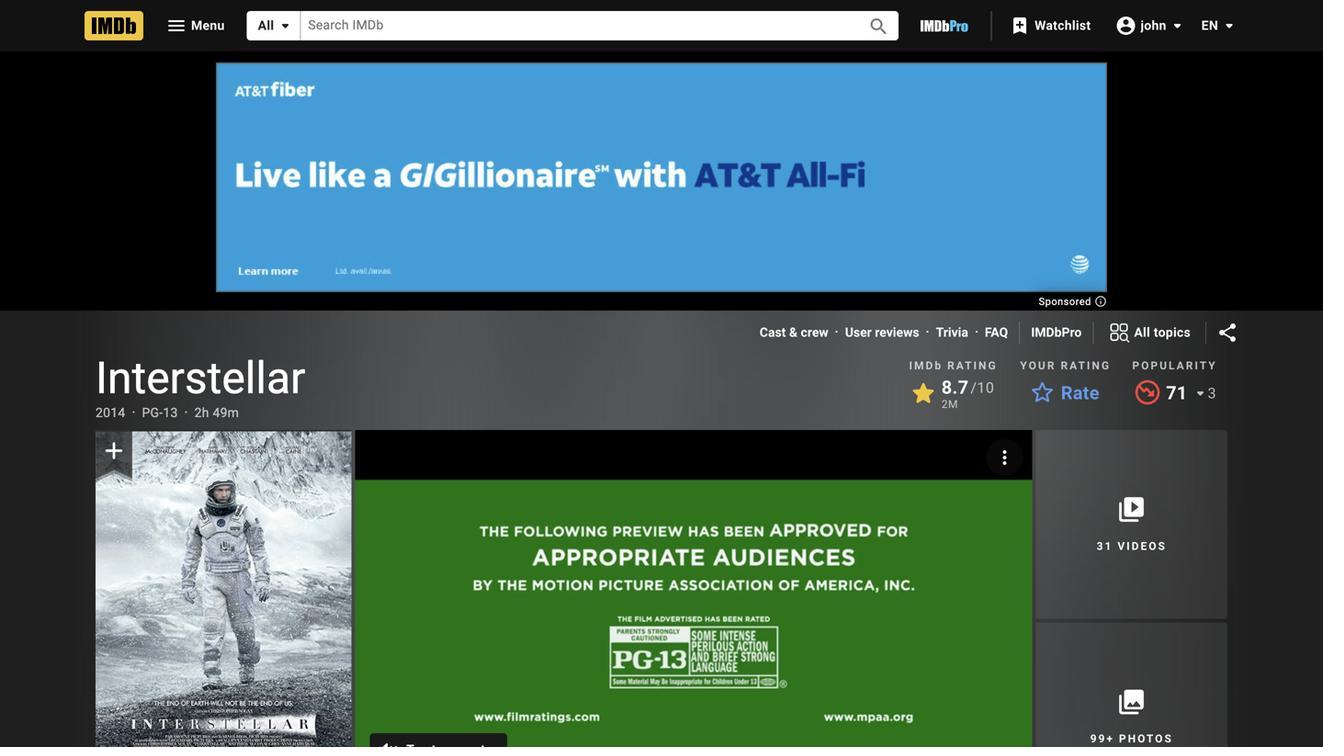 Task type: locate. For each thing, give the bounding box(es) containing it.
pg-13 button
[[142, 404, 178, 422]]

share on social media image
[[1217, 322, 1239, 344]]

99+
[[1091, 733, 1115, 746]]

user
[[845, 325, 872, 340]]

0 horizontal spatial all
[[258, 18, 274, 33]]

arrow drop down image right 71
[[1190, 382, 1212, 404]]

1 vertical spatial all
[[1135, 325, 1151, 340]]

sponsored content section
[[216, 63, 1108, 308]]

arrow drop down image inside "john" button
[[1167, 14, 1189, 37]]

videos
[[1118, 540, 1167, 553]]

john button
[[1106, 9, 1189, 42]]

all right the menu at the top left of the page
[[258, 18, 274, 33]]

popularity
[[1133, 359, 1218, 372]]

john
[[1141, 18, 1167, 33]]

all inside button
[[258, 18, 274, 33]]

rating up 'rate'
[[1061, 359, 1112, 372]]

all inside "button"
[[1135, 325, 1151, 340]]

all right categories icon
[[1135, 325, 1151, 340]]

your
[[1021, 359, 1057, 372]]

31
[[1097, 540, 1114, 553]]

pg-13
[[142, 405, 178, 421]]

8.7 / 10 2m
[[942, 377, 995, 411]]

all for all
[[258, 18, 274, 33]]

10
[[978, 379, 995, 397]]

31 videos
[[1097, 540, 1167, 553]]

watchlist image
[[1009, 15, 1032, 37]]

1 horizontal spatial rating
[[1061, 359, 1112, 372]]

3
[[1208, 385, 1217, 402]]

rating up '/'
[[948, 359, 998, 372]]

rate
[[1062, 382, 1100, 404]]

a group of explorers make use of a newly discovered wormhole to surpass the limitations on human space travel and conquer the vast distances involved in an interstellar voyage. image
[[355, 430, 1033, 747]]

faq button
[[985, 324, 1009, 342]]

rating
[[948, 359, 998, 372], [1061, 359, 1112, 372]]

reviews
[[875, 325, 920, 340]]

matthew mcconaughey in interstellar (2014) image
[[96, 432, 351, 747]]

cast
[[760, 325, 786, 340]]

49m
[[213, 405, 239, 421]]

all for all topics
[[1135, 325, 1151, 340]]

1 horizontal spatial group
[[355, 430, 1033, 747]]

1 horizontal spatial all
[[1135, 325, 1151, 340]]

watchlist button
[[1000, 9, 1106, 42]]

arrow drop down image left "en"
[[1167, 14, 1189, 37]]

0 vertical spatial all
[[258, 18, 274, 33]]

watchlist
[[1035, 18, 1092, 33]]

2 rating from the left
[[1061, 359, 1112, 372]]

group
[[355, 430, 1033, 747], [96, 430, 351, 747]]

arrow drop down image
[[1167, 14, 1189, 37], [274, 15, 296, 37], [1190, 382, 1212, 404]]

0 horizontal spatial rating
[[948, 359, 998, 372]]

arrow drop down image right the menu at the top left of the page
[[274, 15, 296, 37]]

account circle image
[[1115, 14, 1137, 37]]

2h
[[195, 405, 209, 421]]

en button
[[1187, 9, 1241, 42]]

1 horizontal spatial arrow drop down image
[[1167, 14, 1189, 37]]

faq
[[985, 325, 1009, 340]]

/
[[971, 379, 978, 397]]

volume off image
[[377, 739, 399, 747]]

None field
[[301, 11, 848, 40]]

user reviews
[[845, 325, 920, 340]]

trivia button
[[936, 324, 969, 342]]

0 horizontal spatial arrow drop down image
[[274, 15, 296, 37]]

all
[[258, 18, 274, 33], [1135, 325, 1151, 340]]

1 rating from the left
[[948, 359, 998, 372]]

photos
[[1120, 733, 1174, 746]]

2014
[[96, 405, 125, 421]]



Task type: describe. For each thing, give the bounding box(es) containing it.
all topics
[[1135, 325, 1191, 340]]

2m
[[942, 398, 959, 411]]

user reviews button
[[845, 324, 920, 342]]

interstellar
[[96, 353, 306, 404]]

all topics button
[[1094, 318, 1206, 348]]

menu image
[[165, 15, 188, 37]]

rating for imdb rating
[[948, 359, 998, 372]]

submit search image
[[868, 16, 890, 38]]

Search IMDb text field
[[301, 11, 848, 40]]

menu button
[[151, 11, 240, 40]]

&
[[790, 325, 798, 340]]

2h 49m
[[195, 405, 239, 421]]

trivia
[[936, 325, 969, 340]]

rate button
[[1021, 377, 1111, 410]]

99+ photos button
[[1036, 623, 1228, 747]]

watch trailer #4 element
[[355, 430, 1033, 747]]

none field inside all search field
[[301, 11, 848, 40]]

arrow drop down image
[[1219, 15, 1241, 37]]

99+ photos
[[1091, 733, 1174, 746]]

en
[[1202, 18, 1219, 33]]

video autoplay preference image
[[994, 447, 1016, 469]]

menu
[[191, 18, 225, 33]]

31 videos button
[[1036, 430, 1228, 619]]

imdb
[[910, 359, 943, 372]]

video player application
[[355, 430, 1033, 747]]

imdb rating
[[910, 359, 998, 372]]

cast & crew button
[[760, 324, 829, 342]]

your rating
[[1021, 359, 1112, 372]]

71
[[1167, 382, 1188, 404]]

crew
[[801, 325, 829, 340]]

categories image
[[1109, 322, 1131, 344]]

arrow drop down image inside all button
[[274, 15, 296, 37]]

sponsored
[[1039, 296, 1095, 308]]

cast & crew
[[760, 325, 829, 340]]

pg-
[[142, 405, 163, 421]]

8.7
[[942, 377, 969, 399]]

13
[[163, 405, 178, 421]]

2 horizontal spatial arrow drop down image
[[1190, 382, 1212, 404]]

topics
[[1154, 325, 1191, 340]]

all button
[[247, 11, 301, 40]]

home image
[[85, 11, 143, 40]]

0 horizontal spatial group
[[96, 430, 351, 747]]

All search field
[[247, 11, 899, 40]]

imdbpro
[[1032, 325, 1082, 340]]

2014 button
[[96, 404, 125, 422]]

rating for your rating
[[1061, 359, 1112, 372]]

imdbpro button
[[1032, 324, 1082, 342]]



Task type: vqa. For each thing, say whether or not it's contained in the screenshot.
Stone in HARRY POTTER AND THE SORCERER'S STONE
no



